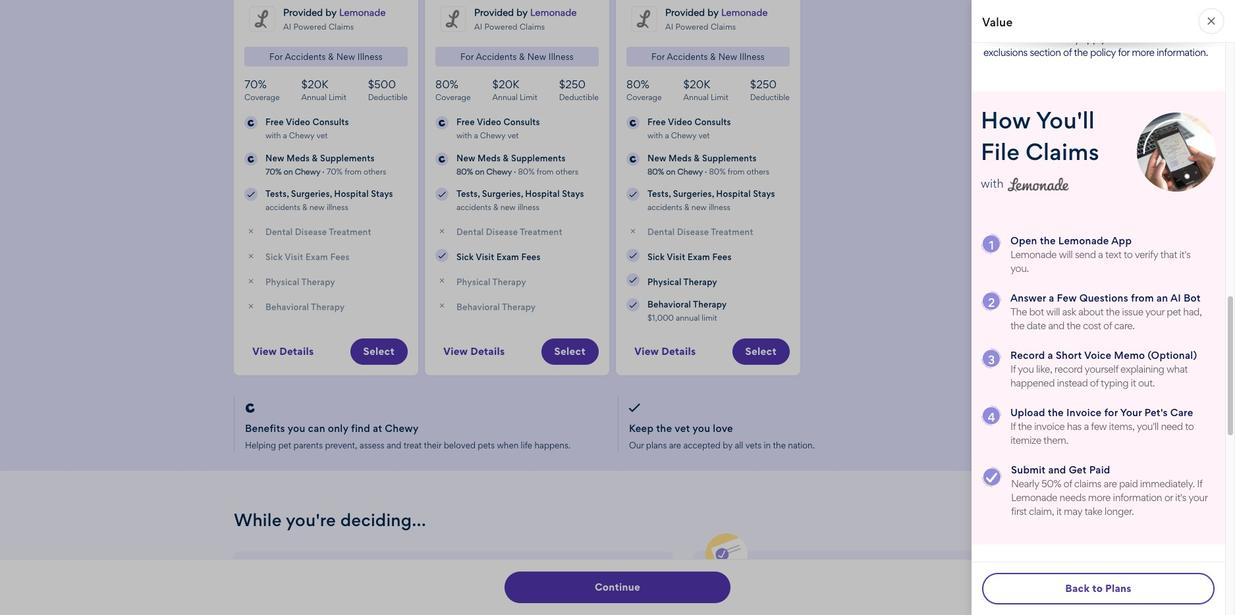 Task type: locate. For each thing, give the bounding box(es) containing it.
meds for chewy-exclusive benefit image for 70 %
[[287, 153, 310, 163]]

1 stays from the left
[[371, 188, 393, 199]]

chewy-exclusive benefit image for 80
[[627, 116, 640, 130]]

will left send on the top of the page
[[1059, 248, 1073, 261]]

will
[[1059, 248, 1073, 261], [1046, 306, 1060, 318]]

2 horizontal spatial view details button
[[627, 339, 704, 365]]

0 vertical spatial vet
[[675, 422, 690, 435]]

care.
[[1114, 320, 1135, 332], [477, 586, 501, 599]]

tests, for 80 % chewy-exclusive benefit image
[[457, 188, 480, 199]]

if inside record a short voice memo (optional) if you like, record yourself explaining what happened instead of typing it out.
[[1011, 363, 1016, 376]]

consults
[[313, 117, 349, 127], [504, 117, 540, 127], [695, 117, 731, 127]]

2 surgeries, from the left
[[482, 188, 523, 199]]

dental
[[266, 227, 293, 237], [457, 227, 484, 237], [648, 227, 675, 237]]

2 horizontal spatial exam
[[688, 252, 710, 262]]

1 horizontal spatial consults
[[504, 117, 540, 127]]

seek
[[434, 586, 456, 599]]

0 horizontal spatial tests,
[[266, 188, 289, 199]]

sick for 80 % chewy-exclusive benefit image
[[457, 252, 474, 262]]

3 supplements from the left
[[702, 153, 757, 163]]

can
[[308, 422, 325, 435]]

1 horizontal spatial 80%
[[648, 166, 664, 176]]

more inside *other exclusions may apply. please refer to the exclusions section of the policy for more information.
[[1132, 46, 1155, 58]]

2 $ from the left
[[559, 78, 565, 91]]

app
[[1112, 235, 1132, 247]]

0 horizontal spatial care.
[[477, 586, 501, 599]]

1 horizontal spatial view details button
[[436, 339, 513, 365]]

2 dental disease treatment from the left
[[457, 227, 562, 237]]

exclusions
[[1015, 32, 1059, 44], [984, 46, 1028, 58]]

open the lemonade app lemonade will send a text to verify that it's you.
[[1011, 235, 1191, 275]]

questions
[[1080, 292, 1129, 304]]

longer.
[[1105, 505, 1134, 518]]

of inside *other exclusions may apply. please refer to the exclusions section of the policy for more information.
[[1063, 46, 1072, 58]]

dental disease treatment for 80 % chewy-exclusive benefit image
[[457, 227, 562, 237]]

lemonade insurance logo image for 80 % chewy-exclusive benefit image
[[440, 6, 466, 32]]

care. right the seek
[[477, 586, 501, 599]]

value dialog
[[971, 0, 1235, 615]]

1 horizontal spatial tests, surgeries, hospital stays
[[457, 188, 584, 199]]

lemonade image
[[1008, 168, 1069, 200], [1008, 178, 1069, 192]]

1 horizontal spatial 80
[[627, 78, 641, 91]]

included benefit image
[[436, 188, 449, 201], [627, 273, 640, 287], [627, 298, 640, 311]]

may down needs
[[1064, 505, 1083, 518]]

2 tests, surgeries, hospital stays from the left
[[457, 188, 584, 199]]

tests, surgeries, hospital stays for 80 % chewy-exclusive benefit image
[[457, 188, 584, 199]]

had,
[[1183, 306, 1202, 318]]

$ for 80 % chewy-exclusive benefit image
[[559, 78, 565, 91]]

excluded benefit image
[[244, 249, 258, 263], [436, 273, 449, 288]]

1 vertical spatial vet
[[459, 586, 474, 599]]

· for 80 % chewy-exclusive benefit image
[[514, 166, 516, 176]]

chewy-exclusive benefit image for 80 %
[[436, 152, 449, 166]]

get
[[1069, 464, 1087, 476]]

2 250 from the left
[[756, 78, 777, 91]]

exclusions up the section at the top of the page
[[1015, 32, 1059, 44]]

insight
[[262, 565, 298, 575]]

2 horizontal spatial tests, surgeries, hospital stays
[[648, 188, 775, 199]]

excluded benefit image for physical therapy
[[436, 273, 449, 288]]

$20k for chewy-exclusive benefit image for 70 %
[[301, 78, 329, 91]]

the down the ask
[[1067, 320, 1081, 332]]

0 horizontal spatial lemonade insurance logo image
[[249, 6, 275, 32]]

more up take
[[1088, 492, 1111, 504]]

1 for accidents & new illness from the left
[[269, 51, 383, 62]]

of down yourself
[[1090, 377, 1099, 389]]

included benefit image for physical therapy
[[627, 273, 640, 287]]

answer a few questions from an ai bot the bot will ask about the issue your pet had, the date and the cost of care.
[[1011, 292, 1202, 332]]

treatment for chewy-exclusive benefit image for 70 %
[[329, 227, 371, 237]]

ai
[[1171, 292, 1181, 304]]

physical for view details button corresponding to 80 % chewy-exclusive benefit image
[[457, 276, 491, 287]]

· for chewy-exclusive benefit image for 70 %
[[322, 166, 325, 176]]

3 on from the left
[[666, 166, 676, 176]]

1 horizontal spatial behavioral therapy
[[457, 301, 536, 312]]

2 horizontal spatial disease
[[677, 227, 709, 237]]

your down "an"
[[1146, 306, 1165, 318]]

the down the
[[1011, 320, 1025, 332]]

3 select button from the left
[[732, 339, 790, 365]]

therapy
[[493, 276, 526, 287], [684, 276, 717, 287], [302, 277, 335, 287], [693, 299, 727, 309], [502, 301, 536, 312], [311, 302, 345, 312]]

a up like,
[[1048, 349, 1053, 362]]

excluded benefit image
[[244, 224, 258, 238], [436, 224, 449, 238], [627, 224, 640, 238], [244, 274, 258, 288], [436, 298, 449, 313], [244, 299, 258, 313]]

0 horizontal spatial behavioral
[[266, 302, 309, 312]]

1 provided by lemonade from the left
[[283, 7, 386, 18]]

the down apply. at the top right of the page
[[1074, 46, 1088, 58]]

the right keep
[[656, 422, 672, 435]]

chewy-exclusive benefit image
[[244, 116, 258, 130], [627, 116, 640, 130], [627, 152, 640, 166]]

2 accidents from the left
[[476, 51, 517, 62]]

1 horizontal spatial illness
[[549, 51, 574, 62]]

illness for chewy-exclusive benefit image for 70 %
[[358, 51, 383, 62]]

2 horizontal spatial accidents
[[667, 51, 708, 62]]

1 horizontal spatial sick
[[457, 252, 474, 262]]

%
[[258, 78, 267, 91], [450, 78, 459, 91], [641, 78, 650, 91]]

on for 80 % chewy-exclusive benefit image
[[475, 166, 485, 176]]

250
[[565, 78, 586, 91], [756, 78, 777, 91]]

accidents for chewy-exclusive benefit image for 70 %
[[285, 51, 326, 62]]

for for chewy-exclusive benefit image for 70 %
[[269, 51, 283, 62]]

chewy-exclusive benefit image
[[436, 116, 449, 130], [244, 152, 258, 166], [436, 152, 449, 166]]

0 vertical spatial will
[[1059, 248, 1073, 261]]

chewy-exclusive benefit image for 70 %
[[244, 152, 258, 166]]

you
[[1018, 363, 1034, 376], [288, 422, 305, 435], [693, 422, 711, 435]]

treatment for 80 % chewy-exclusive benefit image
[[520, 227, 562, 237]]

view details button for chewy-exclusive benefit image for 70 %
[[244, 339, 322, 365]]

1 horizontal spatial select
[[554, 345, 586, 358]]

voice
[[1085, 349, 1112, 362]]

1 horizontal spatial excluded benefit image
[[436, 273, 449, 288]]

2 horizontal spatial tests,
[[648, 188, 671, 199]]

1 horizontal spatial it
[[1131, 377, 1136, 389]]

3 exam from the left
[[688, 252, 710, 262]]

&
[[328, 51, 334, 62], [519, 51, 525, 62], [710, 51, 716, 62], [312, 153, 318, 163], [503, 153, 509, 163], [694, 153, 700, 163]]

it left out.
[[1131, 377, 1136, 389]]

1 hospital from the left
[[334, 188, 369, 199]]

1 250 from the left
[[565, 78, 586, 91]]

2 horizontal spatial ·
[[705, 166, 707, 176]]

2 details from the left
[[471, 345, 505, 358]]

3 by from the left
[[708, 7, 719, 18]]

1 vertical spatial your
[[1189, 492, 1208, 504]]

2 horizontal spatial free
[[648, 117, 666, 127]]

1 $20k from the left
[[301, 78, 329, 91]]

if inside submit and get paid nearly 50% of claims are paid immediately. if lemonade needs more information or it's your first claim, it may take longer.
[[1197, 478, 1203, 490]]

& inside "new meds & supplements 70% on chewy ·"
[[312, 153, 318, 163]]

1 horizontal spatial surgeries,
[[482, 188, 523, 199]]

if right immediately.
[[1197, 478, 1203, 490]]

0 horizontal spatial by
[[326, 7, 337, 18]]

your inside submit and get paid nearly 50% of claims are paid immediately. if lemonade needs more information or it's your first claim, it may take longer.
[[1189, 492, 1208, 504]]

2 horizontal spatial dental
[[648, 227, 675, 237]]

1 horizontal spatial physical
[[457, 276, 491, 287]]

it's right that
[[1180, 248, 1191, 261]]

excluded benefit image for sick visit exam fees
[[244, 249, 258, 263]]

1 vertical spatial excluded benefit image
[[436, 273, 449, 288]]

illness
[[358, 51, 383, 62], [549, 51, 574, 62], [740, 51, 765, 62]]

for up items, on the bottom right of page
[[1105, 407, 1118, 419]]

3 view details from the left
[[634, 345, 696, 358]]

1 dental disease treatment from the left
[[266, 227, 371, 237]]

behavioral for chewy-exclusive benefit image for 70 %
[[266, 302, 309, 312]]

physical therapy for included benefit icon related to physical therapy
[[648, 276, 717, 287]]

1 sick from the left
[[266, 252, 283, 262]]

0 horizontal spatial 250
[[565, 78, 586, 91]]

1 horizontal spatial disease
[[486, 227, 518, 237]]

behavioral therapy for view details button associated with chewy-exclusive benefit image for 70 %
[[266, 302, 345, 312]]

50%
[[1042, 478, 1062, 490]]

more inside submit and get paid nearly 50% of claims are paid immediately. if lemonade needs more information or it's your first claim, it may take longer.
[[1088, 492, 1111, 504]]

to right the text
[[1124, 248, 1133, 261]]

0 horizontal spatial your
[[1146, 306, 1165, 318]]

2 and from the top
[[1049, 464, 1066, 476]]

included benefit image for tests, surgeries, hospital stays
[[436, 188, 449, 201]]

chewy-exclusive benefit image for 70
[[244, 116, 258, 130]]

the left #1 at the bottom left
[[306, 586, 321, 599]]

1 select from the left
[[363, 345, 395, 358]]

free video consults for 80 % chewy-exclusive benefit image
[[457, 117, 540, 127]]

2 fees from the left
[[521, 252, 541, 262]]

lemonade insurance logo image for chewy-exclusive benefit image for 70 %
[[249, 6, 275, 32]]

exam
[[306, 252, 328, 262], [497, 252, 519, 262], [688, 252, 710, 262]]

2 sick from the left
[[457, 252, 474, 262]]

0 horizontal spatial provided
[[283, 7, 323, 18]]

nearly
[[1011, 478, 1039, 490]]

and up 50%
[[1049, 464, 1066, 476]]

your right or at the bottom of page
[[1189, 492, 1208, 504]]

2 hospital from the left
[[525, 188, 560, 199]]

3 for accidents & new illness from the left
[[652, 51, 765, 62]]

new
[[337, 51, 355, 62], [528, 51, 546, 62], [719, 51, 737, 62], [266, 153, 284, 163], [457, 153, 476, 163], [648, 153, 667, 163]]

if
[[1011, 363, 1016, 376], [1011, 420, 1016, 433], [1197, 478, 1203, 490]]

1 horizontal spatial on
[[475, 166, 485, 176]]

itemize
[[1011, 434, 1041, 447]]

included benefit image
[[244, 188, 258, 201], [627, 188, 640, 201], [436, 249, 449, 262], [627, 249, 640, 262], [621, 398, 648, 418]]

are
[[1104, 478, 1117, 490], [288, 586, 303, 599]]

2 lemonade insurance logo image from the left
[[440, 6, 466, 32]]

a inside answer a few questions from an ai bot the bot will ask about the issue your pet had, the date and the cost of care.
[[1049, 292, 1055, 304]]

2 horizontal spatial provided
[[665, 7, 705, 18]]

1 accidents from the left
[[285, 51, 326, 62]]

for accidents & new illness
[[269, 51, 383, 62], [461, 51, 574, 62], [652, 51, 765, 62]]

to right refer
[[1162, 32, 1170, 44]]

accidents for 80 % chewy-exclusive benefit image
[[476, 51, 517, 62]]

3 sick visit exam fees from the left
[[648, 252, 732, 262]]

to
[[1162, 32, 1170, 44], [1124, 248, 1133, 261], [1185, 420, 1194, 433], [1093, 582, 1103, 595]]

1 vertical spatial may
[[1064, 505, 1083, 518]]

1 horizontal spatial $
[[559, 78, 565, 91]]

from
[[1131, 292, 1154, 304]]

of
[[1063, 46, 1072, 58], [1104, 320, 1112, 332], [1090, 377, 1099, 389], [1064, 478, 1072, 490]]

while
[[234, 509, 282, 530]]

1 horizontal spatial hospital
[[525, 188, 560, 199]]

1 view from the left
[[252, 345, 277, 358]]

included benefit image for behavioral therapy
[[627, 298, 640, 311]]

select button
[[350, 339, 408, 365], [541, 339, 599, 365], [732, 339, 790, 365]]

1 horizontal spatial tests,
[[457, 188, 480, 199]]

1 horizontal spatial exam
[[497, 252, 519, 262]]

2 meds from the left
[[478, 153, 501, 163]]

1 horizontal spatial supplements
[[511, 153, 566, 163]]

how
[[981, 106, 1031, 134]]

provided by lemonade for 80 % chewy-exclusive benefit image
[[474, 7, 577, 18]]

$ for chewy-exclusive benefit image for 70 %
[[368, 78, 374, 91]]

will left the ask
[[1046, 306, 1060, 318]]

vet left the love
[[675, 422, 690, 435]]

1 provided from the left
[[283, 7, 323, 18]]

by for 80 % chewy-exclusive benefit image
[[517, 7, 528, 18]]

provider
[[771, 586, 828, 604]]

section
[[1030, 46, 1061, 58]]

select for select "button" related to first view details button from right
[[746, 345, 777, 358]]

2 horizontal spatial sick visit exam fees
[[648, 252, 732, 262]]

0 horizontal spatial more
[[1088, 492, 1111, 504]]

2 vertical spatial if
[[1197, 478, 1203, 490]]

it inside submit and get paid nearly 50% of claims are paid immediately. if lemonade needs more information or it's your first claim, it may take longer.
[[1057, 505, 1062, 518]]

0 horizontal spatial you
[[288, 422, 305, 435]]

you.
[[1011, 262, 1029, 275]]

a left few
[[1049, 292, 1055, 304]]

2 horizontal spatial on
[[666, 166, 676, 176]]

dental disease treatment
[[266, 227, 371, 237], [457, 227, 562, 237], [648, 227, 753, 237]]

2 provided by lemonade from the left
[[474, 7, 577, 18]]

to right the "back"
[[1093, 582, 1103, 595]]

you left the love
[[693, 422, 711, 435]]

% for 80 % chewy-exclusive benefit image
[[450, 78, 459, 91]]

free video consults for chewy-exclusive benefit image for 70 %
[[266, 117, 349, 127]]

0 horizontal spatial consults
[[313, 117, 349, 127]]

0 horizontal spatial free video consults
[[266, 117, 349, 127]]

tests, surgeries, hospital stays for chewy-exclusive benefit image for 70 %
[[266, 188, 393, 199]]

it's right or at the bottom of page
[[1175, 492, 1187, 504]]

2 horizontal spatial for
[[652, 51, 665, 62]]

1 and from the top
[[1048, 320, 1065, 332]]

tests,
[[266, 188, 289, 199], [457, 188, 480, 199], [648, 188, 671, 199]]

care. inside answer a few questions from an ai bot the bot will ask about the issue your pet had, the date and the cost of care.
[[1114, 320, 1135, 332]]

provided
[[283, 7, 323, 18], [474, 7, 514, 18], [665, 7, 705, 18]]

provided by lemonade for chewy-exclusive benefit image for 70 %
[[283, 7, 386, 18]]

the up itemize
[[1018, 420, 1032, 433]]

sick visit exam fees
[[266, 252, 350, 262], [457, 252, 541, 262], [648, 252, 732, 262]]

tests, surgeries, hospital stays
[[266, 188, 393, 199], [457, 188, 584, 199], [648, 188, 775, 199]]

2 $20k from the left
[[492, 78, 520, 91]]

to down care on the bottom right of page
[[1185, 420, 1194, 433]]

1 view details from the left
[[252, 345, 314, 358]]

it
[[1131, 377, 1136, 389], [1057, 505, 1062, 518]]

2 horizontal spatial surgeries,
[[673, 188, 714, 199]]

2 $ 250 from the left
[[750, 78, 777, 91]]

you down record
[[1018, 363, 1034, 376]]

2 horizontal spatial provided by lemonade
[[665, 7, 768, 18]]

0 horizontal spatial accidents
[[285, 51, 326, 62]]

1 80% from the left
[[457, 166, 473, 176]]

1 horizontal spatial for
[[461, 51, 474, 62]]

2 new meds & supplements 80% on chewy · from the left
[[648, 153, 757, 176]]

of right cost at the right bottom
[[1104, 320, 1112, 332]]

lemonade inside submit and get paid nearly 50% of claims are paid immediately. if lemonade needs more information or it's your first claim, it may take longer.
[[1011, 492, 1058, 504]]

sick visit exam fees for view details button corresponding to 80 % chewy-exclusive benefit image
[[457, 252, 541, 262]]

text
[[1106, 248, 1122, 261]]

it's
[[1180, 248, 1191, 261], [1175, 492, 1187, 504]]

3 video from the left
[[668, 117, 693, 127]]

vet right the seek
[[459, 586, 474, 599]]

lemonade
[[339, 7, 386, 18], [530, 7, 577, 18], [721, 7, 768, 18], [1059, 235, 1109, 247], [1011, 248, 1057, 261], [1011, 492, 1058, 504]]

pet's
[[1145, 407, 1168, 419]]

surgeries,
[[291, 188, 332, 199], [482, 188, 523, 199], [673, 188, 714, 199]]

2 supplements from the left
[[511, 153, 566, 163]]

verify
[[1135, 248, 1158, 261]]

more
[[1132, 46, 1155, 58], [1088, 492, 1111, 504]]

information
[[1113, 492, 1162, 504]]

0 horizontal spatial treatment
[[329, 227, 371, 237]]

if down record
[[1011, 363, 1016, 376]]

and inside submit and get paid nearly 50% of claims are paid immediately. if lemonade needs more information or it's your first claim, it may take longer.
[[1049, 464, 1066, 476]]

treatment
[[329, 227, 371, 237], [520, 227, 562, 237], [711, 227, 753, 237]]

1 lemonade insurance logo image from the left
[[249, 6, 275, 32]]

2 % from the left
[[450, 78, 459, 91]]

chewy for view details button corresponding to 80 % chewy-exclusive benefit image
[[487, 166, 512, 176]]

0 horizontal spatial for accidents & new illness
[[269, 51, 383, 62]]

details for view details button associated with chewy-exclusive benefit image for 70 %
[[279, 345, 314, 358]]

0 horizontal spatial free
[[266, 117, 284, 127]]

1 horizontal spatial %
[[450, 78, 459, 91]]

0 horizontal spatial excluded benefit image
[[244, 249, 258, 263]]

information.
[[1157, 46, 1208, 58]]

you'll
[[1137, 420, 1159, 433]]

supplements for 80 % chewy-exclusive benefit image
[[511, 153, 566, 163]]

care. down issue
[[1114, 320, 1135, 332]]

0 horizontal spatial illness
[[358, 51, 383, 62]]

details
[[279, 345, 314, 358], [471, 345, 505, 358], [662, 345, 696, 358]]

2 illness from the left
[[549, 51, 574, 62]]

1 80 % from the left
[[436, 78, 459, 91]]

1 free video consults from the left
[[266, 117, 349, 127]]

them.
[[1044, 434, 1069, 447]]

3 for from the left
[[652, 51, 665, 62]]

2 horizontal spatial illness
[[740, 51, 765, 62]]

% for chewy-exclusive benefit image for 70 %
[[258, 78, 267, 91]]

1 supplements from the left
[[320, 153, 375, 163]]

1 fees from the left
[[330, 252, 350, 262]]

2 horizontal spatial hospital
[[716, 188, 751, 199]]

take
[[1085, 505, 1103, 518]]

1 tests, surgeries, hospital stays from the left
[[266, 188, 393, 199]]

0 horizontal spatial %
[[258, 78, 267, 91]]

view details button
[[244, 339, 322, 365], [436, 339, 513, 365], [627, 339, 704, 365]]

1 80 from the left
[[436, 78, 450, 91]]

out.
[[1138, 377, 1155, 389]]

2 treatment from the left
[[520, 227, 562, 237]]

2 exam from the left
[[497, 252, 519, 262]]

for down the please
[[1118, 46, 1130, 58]]

are down the paid on the right
[[1104, 478, 1117, 490]]

a right has
[[1084, 420, 1089, 433]]

1 disease from the left
[[295, 227, 327, 237]]

1 horizontal spatial select button
[[541, 339, 599, 365]]

2 by from the left
[[517, 7, 528, 18]]

will inside open the lemonade app lemonade will send a text to verify that it's you.
[[1059, 248, 1073, 261]]

0 horizontal spatial on
[[284, 166, 293, 176]]

pet
[[1167, 306, 1181, 318]]

1 horizontal spatial ·
[[514, 166, 516, 176]]

3 fees from the left
[[713, 252, 732, 262]]

and down the ask
[[1048, 320, 1065, 332]]

select for select "button" associated with view details button associated with chewy-exclusive benefit image for 70 %
[[363, 345, 395, 358]]

may left apply. at the top right of the page
[[1062, 32, 1080, 44]]

2 stays from the left
[[562, 188, 584, 199]]

1 horizontal spatial accidents
[[476, 51, 517, 62]]

0 horizontal spatial supplements
[[320, 153, 375, 163]]

surgeries, for 80 % chewy-exclusive benefit image
[[482, 188, 523, 199]]

of right the section at the top of the page
[[1063, 46, 1072, 58]]

it right the claim,
[[1057, 505, 1062, 518]]

1 details from the left
[[279, 345, 314, 358]]

1 $ from the left
[[368, 78, 374, 91]]

first
[[1011, 505, 1027, 518]]

continue button
[[505, 572, 731, 604]]

1 horizontal spatial $20k
[[492, 78, 520, 91]]

0 horizontal spatial dental disease treatment
[[266, 227, 371, 237]]

2 horizontal spatial $
[[750, 78, 756, 91]]

2 horizontal spatial for accidents & new illness
[[652, 51, 765, 62]]

on for chewy-exclusive benefit image for 70 %
[[284, 166, 293, 176]]

the right open
[[1040, 235, 1056, 247]]

3 dental from the left
[[648, 227, 675, 237]]

tests, for chewy-exclusive benefit image for 70 %
[[266, 188, 289, 199]]

file
[[981, 138, 1020, 166]]

0 horizontal spatial ·
[[322, 166, 325, 176]]

80 %
[[436, 78, 459, 91], [627, 78, 650, 91]]

2 free video consults from the left
[[457, 117, 540, 127]]

it inside record a short voice memo (optional) if you like, record yourself explaining what happened instead of typing it out.
[[1131, 377, 1136, 389]]

2 horizontal spatial details
[[662, 345, 696, 358]]

1 vertical spatial and
[[1049, 464, 1066, 476]]

3 stays from the left
[[753, 188, 775, 199]]

exam for view details button corresponding to 80 % chewy-exclusive benefit image
[[497, 252, 519, 262]]

1 horizontal spatial free video consults
[[457, 117, 540, 127]]

· inside "new meds & supplements 70% on chewy ·"
[[322, 166, 325, 176]]

1 vertical spatial it's
[[1175, 492, 1187, 504]]

2 view details button from the left
[[436, 339, 513, 365]]

2 consults from the left
[[504, 117, 540, 127]]

meds inside "new meds & supplements 70% on chewy ·"
[[287, 153, 310, 163]]

consults for chewy-exclusive benefit image for 70 %
[[313, 117, 349, 127]]

0 horizontal spatial $ 250
[[559, 78, 586, 91]]

0 horizontal spatial 80
[[436, 78, 450, 91]]

1 horizontal spatial vet
[[675, 422, 690, 435]]

of up needs
[[1064, 478, 1072, 490]]

physical for view details button associated with chewy-exclusive benefit image for 70 %
[[266, 277, 300, 287]]

1 vertical spatial will
[[1046, 306, 1060, 318]]

to inside 'back to plans' button
[[1093, 582, 1103, 595]]

chewy inside "new meds & supplements 70% on chewy ·"
[[295, 166, 320, 176]]

are down "insight"
[[288, 586, 303, 599]]

supplements inside "new meds & supplements 70% on chewy ·"
[[320, 153, 375, 163]]

invoice
[[1034, 420, 1065, 433]]

2 select button from the left
[[541, 339, 599, 365]]

1 horizontal spatial provided by lemonade
[[474, 7, 577, 18]]

meds for 80 % chewy-exclusive benefit image
[[478, 153, 501, 163]]

you left can
[[288, 422, 305, 435]]

fees
[[330, 252, 350, 262], [521, 252, 541, 262], [713, 252, 732, 262]]

explaining
[[1121, 363, 1165, 376]]

2 horizontal spatial lemonade insurance logo image
[[631, 6, 658, 32]]

*other exclusions may apply. please refer to the exclusions section of the policy for more information.
[[984, 32, 1208, 58]]

exclusions down the *other
[[984, 46, 1028, 58]]

hospital for chewy-exclusive benefit image for 70 %
[[334, 188, 369, 199]]

1 by from the left
[[326, 7, 337, 18]]

0 vertical spatial it's
[[1180, 248, 1191, 261]]

behavioral therapy for first view details button from right
[[648, 299, 727, 309]]

the right meet
[[745, 586, 767, 604]]

1 horizontal spatial your
[[1189, 492, 1208, 504]]

the up "invoice" at the right bottom of page
[[1048, 407, 1064, 419]]

on inside "new meds & supplements 70% on chewy ·"
[[284, 166, 293, 176]]

3 dental disease treatment from the left
[[648, 227, 753, 237]]

3 select from the left
[[746, 345, 777, 358]]

1 consults from the left
[[313, 117, 349, 127]]

how you'll file claims
[[981, 106, 1100, 166]]

more down refer
[[1132, 46, 1155, 58]]

1 horizontal spatial details
[[471, 345, 505, 358]]

items,
[[1109, 420, 1135, 433]]

vet
[[675, 422, 690, 435], [459, 586, 474, 599]]

a left the text
[[1098, 248, 1103, 261]]

details for view details button corresponding to 80 % chewy-exclusive benefit image
[[471, 345, 505, 358]]

may
[[1062, 32, 1080, 44], [1064, 505, 1083, 518]]

0 vertical spatial are
[[1104, 478, 1117, 490]]

1 horizontal spatial are
[[1104, 478, 1117, 490]]

1 treatment from the left
[[329, 227, 371, 237]]

typing
[[1101, 377, 1129, 389]]

exam for view details button associated with chewy-exclusive benefit image for 70 %
[[306, 252, 328, 262]]

2 select from the left
[[554, 345, 586, 358]]

1 meds from the left
[[287, 153, 310, 163]]

back to plans
[[1066, 582, 1132, 595]]

1 tests, from the left
[[266, 188, 289, 199]]

2 horizontal spatial supplements
[[702, 153, 757, 163]]

exam for first view details button from right
[[688, 252, 710, 262]]

accidents
[[285, 51, 326, 62], [476, 51, 517, 62], [667, 51, 708, 62]]

2 on from the left
[[475, 166, 485, 176]]

if up itemize
[[1011, 420, 1016, 433]]

lemonade insurance logo image
[[249, 6, 275, 32], [440, 6, 466, 32], [631, 6, 658, 32]]

sick for chewy-exclusive benefit image for 70 %
[[266, 252, 283, 262]]

0 horizontal spatial view
[[252, 345, 277, 358]]

0 horizontal spatial view details button
[[244, 339, 322, 365]]

2 view from the left
[[443, 345, 468, 358]]

0 vertical spatial may
[[1062, 32, 1080, 44]]

0 horizontal spatial 80%
[[457, 166, 473, 176]]



Task type: vqa. For each thing, say whether or not it's contained in the screenshot.


Task type: describe. For each thing, give the bounding box(es) containing it.
4
[[988, 410, 995, 424]]

to inside *other exclusions may apply. please refer to the exclusions section of the policy for more information.
[[1162, 32, 1170, 44]]

like,
[[1036, 363, 1053, 376]]

of inside answer a few questions from an ai bot the bot will ask about the issue your pet had, the date and the cost of care.
[[1104, 320, 1112, 332]]

parents
[[395, 586, 432, 599]]

3 tests, from the left
[[648, 188, 671, 199]]

1 new meds & supplements 80% on chewy · from the left
[[457, 153, 566, 176]]

$20k for 80 % chewy-exclusive benefit image
[[492, 78, 520, 91]]

a inside open the lemonade app lemonade will send a text to verify that it's you.
[[1098, 248, 1103, 261]]

1 lemonade image from the top
[[1008, 168, 1069, 200]]

surgeries, for chewy-exclusive benefit image for 70 %
[[291, 188, 332, 199]]

instead
[[1057, 377, 1088, 389]]

70 %
[[244, 78, 267, 91]]

plans
[[1106, 582, 1132, 595]]

view for view details button corresponding to 80 % chewy-exclusive benefit image
[[443, 345, 468, 358]]

for for 80 % chewy-exclusive benefit image
[[461, 51, 474, 62]]

if inside upload the invoice for your pet's care if the invoice has a few items, you'll need to itemize them.
[[1011, 420, 1016, 433]]

3 free from the left
[[648, 117, 666, 127]]

you're
[[286, 509, 336, 530]]

ask
[[1062, 306, 1076, 318]]

paid
[[1119, 478, 1138, 490]]

immediately.
[[1140, 478, 1195, 490]]

has
[[1067, 420, 1082, 433]]

70
[[244, 78, 258, 91]]

it's inside submit and get paid nearly 50% of claims are paid immediately. if lemonade needs more information or it's your first claim, it may take longer.
[[1175, 492, 1187, 504]]

please
[[1110, 32, 1138, 44]]

details for first view details button from right
[[662, 345, 696, 358]]

benefits you can only find at chewy
[[245, 422, 419, 435]]

sick visit exam fees for view details button associated with chewy-exclusive benefit image for 70 %
[[266, 252, 350, 262]]

needs
[[1060, 492, 1086, 504]]

few
[[1057, 292, 1077, 304]]

keep
[[629, 422, 654, 435]]

fees for included benefit icon related to physical therapy
[[713, 252, 732, 262]]

record
[[1055, 363, 1083, 376]]

submit and get paid nearly 50% of claims are paid immediately. if lemonade needs more information or it's your first claim, it may take longer.
[[1011, 464, 1208, 518]]

0 horizontal spatial vet
[[459, 586, 474, 599]]

a inside record a short voice memo (optional) if you like, record yourself explaining what happened instead of typing it out.
[[1048, 349, 1053, 362]]

you'll
[[1036, 106, 1095, 134]]

3 accidents from the left
[[667, 51, 708, 62]]

yourself
[[1085, 363, 1119, 376]]

$ 250 for excluded benefit icon associated with physical therapy
[[559, 78, 586, 91]]

3 $20k from the left
[[684, 78, 711, 91]]

open
[[1011, 235, 1038, 247]]

close image
[[1205, 14, 1218, 28]]

invoice
[[1067, 407, 1102, 419]]

1 dental from the left
[[266, 227, 293, 237]]

1 vertical spatial are
[[288, 586, 303, 599]]

video for 80 % chewy-exclusive benefit image
[[477, 117, 501, 127]]

chewy for view details button associated with chewy-exclusive benefit image for 70 %
[[295, 166, 320, 176]]

3
[[988, 353, 995, 367]]

cost
[[1083, 320, 1101, 332]]

$ 250 for included benefit icon related to physical therapy
[[750, 78, 777, 91]]

more for needs
[[1088, 492, 1111, 504]]

2 disease from the left
[[486, 227, 518, 237]]

your inside answer a few questions from an ai bot the bot will ask about the issue your pet had, the date and the cost of care.
[[1146, 306, 1165, 318]]

may inside submit and get paid nearly 50% of claims are paid immediately. if lemonade needs more information or it's your first claim, it may take longer.
[[1064, 505, 1083, 518]]

70%
[[266, 166, 282, 176]]

your
[[1120, 407, 1142, 419]]

physical therapy for excluded benefit icon associated with physical therapy
[[457, 276, 526, 287]]

while you're deciding...
[[234, 509, 426, 530]]

more for for
[[1132, 46, 1155, 58]]

0 horizontal spatial physical therapy
[[266, 277, 335, 287]]

2
[[988, 296, 995, 309]]

happened
[[1011, 377, 1055, 389]]

few
[[1091, 420, 1107, 433]]

behavioral for 80 % chewy-exclusive benefit image
[[457, 301, 500, 312]]

select button for first view details button from right
[[732, 339, 790, 365]]

select for select "button" corresponding to view details button corresponding to 80 % chewy-exclusive benefit image
[[554, 345, 586, 358]]

for inside *other exclusions may apply. please refer to the exclusions section of the policy for more information.
[[1118, 46, 1130, 58]]

love
[[713, 422, 733, 435]]

0 vertical spatial exclusions
[[1015, 32, 1059, 44]]

keep the vet you love
[[629, 422, 733, 435]]

3 provided from the left
[[665, 7, 705, 18]]

stays for excluded benefit icon associated with physical therapy
[[562, 188, 584, 199]]

2 provided from the left
[[474, 7, 514, 18]]

chewy for first view details button from right
[[678, 166, 703, 176]]

80% for excluded benefit icon associated with physical therapy
[[457, 166, 473, 176]]

2 horizontal spatial behavioral
[[648, 299, 691, 309]]

#1
[[324, 586, 336, 599]]

new inside "new meds & supplements 70% on chewy ·"
[[266, 153, 284, 163]]

3 surgeries, from the left
[[673, 188, 714, 199]]

record a short voice memo (optional) if you like, record yourself explaining what happened instead of typing it out.
[[1011, 349, 1197, 389]]

of inside submit and get paid nearly 50% of claims are paid immediately. if lemonade needs more information or it's your first claim, it may take longer.
[[1064, 478, 1072, 490]]

3 treatment from the left
[[711, 227, 753, 237]]

what
[[1167, 363, 1188, 376]]

for inside upload the invoice for your pet's care if the invoice has a few items, you'll need to itemize them.
[[1105, 407, 1118, 419]]

date
[[1027, 320, 1046, 332]]

you inside record a short voice memo (optional) if you like, record yourself explaining what happened instead of typing it out.
[[1018, 363, 1034, 376]]

2 80 from the left
[[627, 78, 641, 91]]

1 horizontal spatial you
[[693, 422, 711, 435]]

dental disease treatment for chewy-exclusive benefit image for 70 %
[[266, 227, 371, 237]]

select button for view details button associated with chewy-exclusive benefit image for 70 %
[[350, 339, 408, 365]]

claim,
[[1029, 505, 1054, 518]]

3 disease from the left
[[677, 227, 709, 237]]

1 free from the left
[[266, 117, 284, 127]]

with
[[981, 177, 1004, 190]]

3 lemonade insurance logo image from the left
[[631, 6, 658, 32]]

deciding...
[[340, 509, 426, 530]]

bot
[[1184, 292, 1201, 304]]

of inside record a short voice memo (optional) if you like, record yourself explaining what happened instead of typing it out.
[[1090, 377, 1099, 389]]

only
[[328, 422, 349, 435]]

apply.
[[1082, 32, 1108, 44]]

2 free from the left
[[457, 117, 475, 127]]

view details button for 80 % chewy-exclusive benefit image
[[436, 339, 513, 365]]

2 for accidents & new illness from the left
[[461, 51, 574, 62]]

to inside open the lemonade app lemonade will send a text to verify that it's you.
[[1124, 248, 1133, 261]]

sick visit exam fees for first view details button from right
[[648, 252, 732, 262]]

record
[[1011, 349, 1045, 362]]

memo
[[1114, 349, 1145, 362]]

3 sick from the left
[[648, 252, 665, 262]]

illnesses
[[244, 586, 285, 599]]

claims
[[1026, 138, 1100, 166]]

policy
[[1090, 46, 1116, 58]]

to inside upload the invoice for your pet's care if the invoice has a few items, you'll need to itemize them.
[[1185, 420, 1194, 433]]

2 view details from the left
[[443, 345, 505, 358]]

by for chewy-exclusive benefit image for 70 %
[[326, 7, 337, 18]]

view for view details button associated with chewy-exclusive benefit image for 70 %
[[252, 345, 277, 358]]

3 illness from the left
[[740, 51, 765, 62]]

supplements for chewy-exclusive benefit image for 70 %
[[320, 153, 375, 163]]

3 $ from the left
[[750, 78, 756, 91]]

upload the invoice for your pet's care if the invoice has a few items, you'll need to itemize them.
[[1011, 407, 1194, 447]]

video for chewy-exclusive benefit image for 70 %
[[286, 117, 310, 127]]

reason
[[339, 586, 371, 599]]

value
[[982, 15, 1013, 29]]

3 hospital from the left
[[716, 188, 751, 199]]

3 consults from the left
[[695, 117, 731, 127]]

short
[[1056, 349, 1082, 362]]

the down questions
[[1106, 306, 1120, 318]]

3 meds from the left
[[669, 153, 692, 163]]

3 view details button from the left
[[627, 339, 704, 365]]

1 vertical spatial exclusions
[[984, 46, 1028, 58]]

(optional)
[[1148, 349, 1197, 362]]

refer
[[1140, 32, 1159, 44]]

illness for 80 % chewy-exclusive benefit image
[[549, 51, 574, 62]]

3 free video consults from the left
[[648, 117, 731, 127]]

80% for included benefit icon related to physical therapy
[[648, 166, 664, 176]]

submit
[[1011, 464, 1046, 476]]

3 provided by lemonade from the left
[[665, 7, 768, 18]]

2 lemonade image from the top
[[1008, 178, 1069, 192]]

consults for 80 % chewy-exclusive benefit image
[[504, 117, 540, 127]]

issue
[[1122, 306, 1144, 318]]

the inside open the lemonade app lemonade will send a text to verify that it's you.
[[1040, 235, 1056, 247]]

meet the provider
[[706, 586, 828, 604]]

3 tests, surgeries, hospital stays from the left
[[648, 188, 775, 199]]

meet
[[706, 586, 741, 604]]

physical for first view details button from right
[[648, 276, 682, 287]]

behavioral therapy for view details button corresponding to 80 % chewy-exclusive benefit image
[[457, 301, 536, 312]]

bot
[[1029, 306, 1044, 318]]

3 · from the left
[[705, 166, 707, 176]]

2 visit from the left
[[476, 252, 494, 262]]

back
[[1066, 582, 1090, 595]]

paid
[[1090, 464, 1111, 476]]

2 80 % from the left
[[627, 78, 650, 91]]

fees for excluded benefit icon associated with physical therapy
[[521, 252, 541, 262]]

a inside upload the invoice for your pet's care if the invoice has a few items, you'll need to itemize them.
[[1084, 420, 1089, 433]]

continue
[[595, 581, 640, 594]]

1
[[989, 238, 994, 252]]

are inside submit and get paid nearly 50% of claims are paid immediately. if lemonade needs more information or it's your first claim, it may take longer.
[[1104, 478, 1117, 490]]

and inside answer a few questions from an ai bot the bot will ask about the issue your pet had, the date and the cost of care.
[[1048, 320, 1065, 332]]

select button for view details button corresponding to 80 % chewy-exclusive benefit image
[[541, 339, 599, 365]]

at
[[373, 422, 382, 435]]

benefits
[[245, 422, 285, 435]]

that
[[1161, 248, 1177, 261]]

3 % from the left
[[641, 78, 650, 91]]

may inside *other exclusions may apply. please refer to the exclusions section of the policy for more information.
[[1062, 32, 1080, 44]]

stays for included benefit icon related to physical therapy
[[753, 188, 775, 199]]

about
[[1079, 306, 1104, 318]]

will inside answer a few questions from an ai bot the bot will ask about the issue your pet had, the date and the cost of care.
[[1046, 306, 1060, 318]]

answer
[[1011, 292, 1046, 304]]

hospital for 80 % chewy-exclusive benefit image
[[525, 188, 560, 199]]

1 visit from the left
[[285, 252, 303, 262]]

2 dental from the left
[[457, 227, 484, 237]]

the up information.
[[1173, 32, 1187, 44]]

or
[[1165, 492, 1173, 504]]

view for first view details button from right
[[634, 345, 659, 358]]

it's inside open the lemonade app lemonade will send a text to verify that it's you.
[[1180, 248, 1191, 261]]

3 visit from the left
[[667, 252, 685, 262]]



